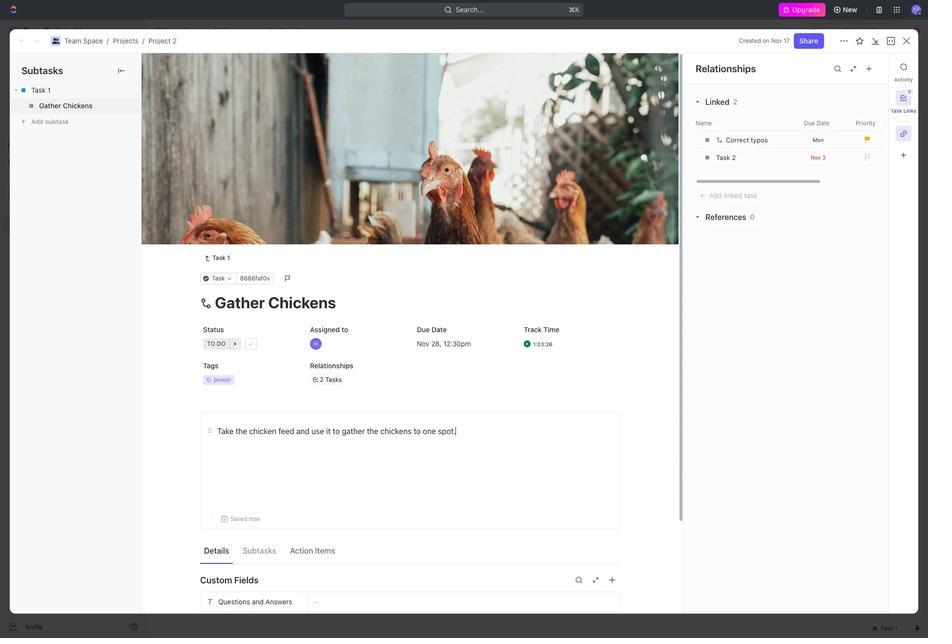 Task type: describe. For each thing, give the bounding box(es) containing it.
1 vertical spatial add task
[[262, 138, 288, 145]]

spaces
[[8, 158, 29, 166]]

gather chickens
[[39, 102, 92, 110]]

power button
[[200, 372, 299, 389]]

nov 28 , 12:30 pm
[[417, 340, 471, 348]]

upgrade
[[793, 5, 821, 14]]

and inside custom fields element
[[252, 598, 264, 607]]

0 vertical spatial subtasks
[[21, 65, 63, 76]]

correct
[[726, 136, 749, 144]]

assigned
[[310, 326, 340, 334]]

0 horizontal spatial projects link
[[113, 37, 139, 45]]

board
[[182, 90, 201, 98]]

0 vertical spatial task 1
[[31, 86, 51, 94]]

to do button
[[200, 336, 299, 353]]

track
[[524, 326, 542, 334]]

project 2 inside 'link'
[[269, 27, 298, 35]]

2 button
[[896, 89, 913, 106]]

search...
[[456, 5, 484, 14]]

1 vertical spatial add task button
[[251, 136, 292, 147]]

nov 3 button
[[794, 154, 843, 161]]

dashboards
[[23, 101, 61, 109]]

due for due date
[[804, 119, 815, 127]]

2 horizontal spatial add task button
[[852, 59, 893, 75]]

assigned to
[[310, 326, 348, 334]]

details button
[[200, 542, 233, 560]]

–
[[314, 599, 318, 606]]

docs link
[[4, 81, 142, 96]]

correct typos
[[726, 136, 768, 144]]

mon button
[[794, 136, 843, 143]]

typos
[[751, 136, 768, 144]]

0 vertical spatial share
[[811, 27, 829, 35]]

⌘k
[[569, 5, 580, 14]]

0 horizontal spatial add task button
[[192, 202, 230, 214]]

chicken
[[249, 427, 276, 436]]

sidebar navigation
[[0, 20, 146, 639]]

dashboards link
[[4, 97, 142, 113]]

custom fields button
[[200, 569, 620, 592]]

action items button
[[286, 542, 339, 560]]

created on nov 17
[[739, 37, 790, 44]]

task inside task sidebar navigation tab list
[[891, 108, 902, 114]]

in
[[181, 138, 187, 145]]

on
[[763, 37, 770, 44]]

– button
[[309, 593, 620, 612]]

action items
[[290, 547, 335, 556]]

linked 2
[[706, 98, 738, 106]]

17
[[784, 37, 790, 44]]

to do inside dropdown button
[[207, 341, 226, 348]]

name
[[696, 119, 712, 127]]

docs
[[23, 84, 40, 92]]

progress
[[189, 138, 221, 145]]

feed
[[278, 427, 294, 436]]

references 0
[[706, 213, 755, 222]]

subtasks button
[[239, 542, 280, 560]]

nov 3
[[811, 154, 826, 160]]

take
[[217, 427, 234, 436]]

2 vertical spatial task 1
[[213, 255, 230, 262]]

questions and answers
[[218, 598, 292, 607]]

due date
[[417, 326, 447, 334]]

list link
[[217, 88, 231, 101]]

questions
[[218, 598, 250, 607]]

add down calendar link
[[262, 138, 274, 145]]

track time
[[524, 326, 560, 334]]

linked
[[706, 98, 730, 106]]

cover
[[596, 229, 614, 237]]

details
[[204, 547, 229, 556]]

‎task 2 link
[[714, 149, 792, 166]]

team for team space / projects / project 2
[[64, 37, 81, 45]]

8686faf0v
[[240, 275, 270, 282]]

2 tasks
[[320, 376, 342, 384]]

8686faf0v button
[[236, 273, 274, 285]]

space for team space
[[183, 27, 203, 35]]

new button
[[829, 2, 863, 18]]

use
[[312, 427, 324, 436]]

table
[[296, 90, 314, 98]]

home
[[23, 51, 42, 59]]

share button down upgrade
[[805, 23, 835, 39]]

subtask
[[45, 118, 69, 125]]

1 horizontal spatial projects link
[[211, 25, 251, 37]]

2 inside 2 'button'
[[909, 89, 911, 94]]

set priority image
[[860, 150, 875, 165]]

nov for nov 3
[[811, 154, 821, 160]]

add inside task sidebar content section
[[709, 191, 722, 200]]

in progress
[[181, 138, 221, 145]]

inbox link
[[4, 64, 142, 80]]

2 vertical spatial project
[[169, 58, 213, 74]]

0 horizontal spatial projects
[[113, 37, 139, 45]]

invite
[[25, 623, 42, 631]]

change cover button
[[563, 225, 620, 241]]

user group image inside sidebar navigation
[[10, 191, 17, 197]]

0 vertical spatial projects
[[223, 27, 249, 35]]

‎task
[[716, 154, 730, 162]]

12:30
[[443, 340, 461, 348]]

0 vertical spatial and
[[296, 427, 310, 436]]

assignees
[[407, 114, 436, 122]]

team for team space
[[164, 27, 181, 35]]

due for due date
[[417, 326, 430, 334]]

0 horizontal spatial team space link
[[64, 37, 103, 45]]

0 horizontal spatial do
[[191, 231, 200, 238]]

references
[[706, 213, 747, 222]]

1 horizontal spatial project 2 link
[[257, 25, 301, 37]]

0 horizontal spatial to do
[[181, 231, 200, 238]]

0 vertical spatial add task
[[858, 62, 887, 71]]



Task type: vqa. For each thing, say whether or not it's contained in the screenshot.
Add Task corresponding to "ADD TASK" button to the left
yes



Task type: locate. For each thing, give the bounding box(es) containing it.
task sidebar navigation tab list
[[891, 59, 917, 163]]

0 horizontal spatial and
[[252, 598, 264, 607]]

1 vertical spatial nov
[[811, 154, 821, 160]]

1 vertical spatial projects
[[113, 37, 139, 45]]

1 horizontal spatial user group image
[[52, 38, 59, 44]]

one
[[423, 427, 436, 436]]

2 vertical spatial nov
[[417, 340, 429, 348]]

1 vertical spatial to do
[[207, 341, 226, 348]]

set priority element
[[860, 150, 875, 165]]

user group image up home link
[[52, 38, 59, 44]]

nov for nov 28 , 12:30 pm
[[417, 340, 429, 348]]

2 inside the project 2 'link'
[[294, 27, 298, 35]]

projects
[[223, 27, 249, 35], [113, 37, 139, 45]]

priority
[[856, 119, 876, 127]]

gantt
[[332, 90, 350, 98]]

due inside "due date" dropdown button
[[804, 119, 815, 127]]

assignees button
[[395, 112, 440, 124]]

power
[[214, 377, 231, 384]]

0 vertical spatial add task button
[[852, 59, 893, 75]]

user group image inside team space link
[[155, 29, 161, 34]]

change cover
[[569, 229, 614, 237]]

automations
[[844, 27, 885, 35]]

add task button down task 2
[[192, 202, 230, 214]]

nov left 3
[[811, 154, 821, 160]]

0 horizontal spatial subtasks
[[21, 65, 63, 76]]

and left answers
[[252, 598, 264, 607]]

subtasks down now
[[243, 547, 276, 556]]

1 button right task 2
[[220, 186, 233, 196]]

activity
[[894, 77, 913, 83]]

nov
[[771, 37, 782, 44], [811, 154, 821, 160], [417, 340, 429, 348]]

share button
[[805, 23, 835, 39], [794, 33, 824, 49]]

0 vertical spatial do
[[191, 231, 200, 238]]

saved now
[[230, 516, 260, 523]]

0 vertical spatial project
[[269, 27, 292, 35]]

saved
[[230, 516, 247, 523]]

task button
[[200, 273, 237, 285]]

subtasks down home
[[21, 65, 63, 76]]

3
[[822, 154, 826, 160]]

user group image left team space
[[155, 29, 161, 34]]

2 horizontal spatial user group image
[[155, 29, 161, 34]]

change cover button
[[563, 225, 620, 241]]

list
[[219, 90, 231, 98]]

tasks
[[325, 376, 342, 384]]

task inside dropdown button
[[212, 275, 225, 282]]

to inside dropdown button
[[207, 341, 215, 348]]

add down dashboards
[[31, 118, 43, 125]]

2 vertical spatial add task
[[197, 203, 226, 212]]

change
[[569, 229, 594, 237]]

1 vertical spatial task 1 link
[[200, 253, 234, 264]]

0 horizontal spatial project 2 link
[[148, 37, 177, 45]]

do
[[191, 231, 200, 238], [217, 341, 226, 348]]

priority button
[[842, 119, 891, 127]]

answers
[[266, 598, 292, 607]]

0 horizontal spatial due
[[417, 326, 430, 334]]

team
[[164, 27, 181, 35], [64, 37, 81, 45]]

2 vertical spatial user group image
[[10, 191, 17, 197]]

do down task 2
[[191, 231, 200, 238]]

hide button
[[503, 112, 524, 124]]

add subtask button
[[10, 114, 141, 129]]

chickens
[[63, 102, 92, 110]]

tags power
[[203, 362, 231, 384]]

relationships up the 2 tasks
[[310, 362, 353, 370]]

add task down automations button
[[858, 62, 887, 71]]

add down task 2
[[197, 203, 209, 212]]

1 vertical spatial project
[[148, 37, 171, 45]]

0 vertical spatial space
[[183, 27, 203, 35]]

space
[[183, 27, 203, 35], [83, 37, 103, 45]]

relationships inside task sidebar content section
[[696, 63, 756, 74]]

now
[[249, 516, 260, 523]]

Edit task name text field
[[200, 294, 620, 312]]

2 the from the left
[[367, 427, 378, 436]]

1 horizontal spatial projects
[[223, 27, 249, 35]]

0 horizontal spatial project 2
[[169, 58, 227, 74]]

1 horizontal spatial subtasks
[[243, 547, 276, 556]]

task 2
[[197, 187, 218, 195]]

tree inside sidebar navigation
[[4, 170, 142, 302]]

1 horizontal spatial relationships
[[696, 63, 756, 74]]

to do down task 2
[[181, 231, 200, 238]]

task 1 up the task dropdown button
[[213, 255, 230, 262]]

1 button down the progress
[[219, 169, 232, 179]]

reposition button
[[517, 225, 563, 241]]

1 horizontal spatial do
[[217, 341, 226, 348]]

0 horizontal spatial relationships
[[310, 362, 353, 370]]

0
[[750, 213, 755, 221]]

2 inside linked 2
[[733, 98, 738, 106]]

1 vertical spatial user group image
[[52, 38, 59, 44]]

0 horizontal spatial task 1 link
[[10, 83, 141, 98]]

relationships up linked 2
[[696, 63, 756, 74]]

0 horizontal spatial space
[[83, 37, 103, 45]]

custom fields element
[[200, 592, 620, 636]]

1 horizontal spatial nov
[[771, 37, 782, 44]]

add task down calendar
[[262, 138, 288, 145]]

favorites
[[8, 142, 34, 149]]

status
[[203, 326, 224, 334]]

the right "take"
[[236, 427, 247, 436]]

1 horizontal spatial and
[[296, 427, 310, 436]]

share down upgrade
[[811, 27, 829, 35]]

1 horizontal spatial team
[[164, 27, 181, 35]]

task
[[872, 62, 887, 71], [31, 86, 46, 94], [891, 108, 902, 114], [275, 138, 288, 145], [197, 170, 212, 178], [197, 187, 212, 195], [211, 203, 226, 212], [213, 255, 226, 262], [212, 275, 225, 282]]

hide
[[507, 114, 520, 122]]

1 horizontal spatial space
[[183, 27, 203, 35]]

1 horizontal spatial the
[[367, 427, 378, 436]]

add down automations button
[[858, 62, 871, 71]]

reposition
[[523, 229, 557, 237]]

action
[[290, 547, 313, 556]]

,
[[440, 340, 442, 348]]

task sidebar content section
[[682, 53, 928, 614]]

0 vertical spatial to do
[[181, 231, 200, 238]]

1 vertical spatial share
[[800, 37, 818, 45]]

subtasks inside button
[[243, 547, 276, 556]]

0 horizontal spatial the
[[236, 427, 247, 436]]

projects link
[[211, 25, 251, 37], [113, 37, 139, 45]]

pm
[[461, 340, 471, 348]]

custom
[[200, 576, 232, 586]]

m button
[[307, 336, 406, 353]]

0 horizontal spatial team
[[64, 37, 81, 45]]

2 vertical spatial add task button
[[192, 202, 230, 214]]

tt
[[913, 6, 920, 12]]

mon
[[813, 136, 824, 143]]

share right 17
[[800, 37, 818, 45]]

do inside dropdown button
[[217, 341, 226, 348]]

1 horizontal spatial project 2
[[269, 27, 298, 35]]

0 vertical spatial project 2
[[269, 27, 298, 35]]

upgrade link
[[779, 3, 825, 17]]

1:03:26 button
[[521, 336, 620, 353]]

add task button down automations button
[[852, 59, 893, 75]]

task
[[744, 191, 758, 200]]

task 1 link up the task dropdown button
[[200, 253, 234, 264]]

1 vertical spatial do
[[217, 341, 226, 348]]

1 vertical spatial space
[[83, 37, 103, 45]]

2 horizontal spatial add task
[[858, 62, 887, 71]]

nov left 28
[[417, 340, 429, 348]]

custom fields
[[200, 576, 259, 586]]

0 vertical spatial relationships
[[696, 63, 756, 74]]

to do down status
[[207, 341, 226, 348]]

tree
[[4, 170, 142, 302]]

gather
[[342, 427, 365, 436]]

tags
[[203, 362, 218, 370]]

2 horizontal spatial nov
[[811, 154, 821, 160]]

task 1 up dashboards
[[31, 86, 51, 94]]

gather chickens link
[[10, 98, 141, 114]]

favorites button
[[4, 140, 37, 151]]

0 horizontal spatial user group image
[[10, 191, 17, 197]]

project 2 link
[[257, 25, 301, 37], [148, 37, 177, 45]]

add linked task
[[709, 191, 758, 200]]

1 vertical spatial due
[[417, 326, 430, 334]]

1 button
[[219, 169, 232, 179], [220, 186, 233, 196]]

1 vertical spatial team
[[64, 37, 81, 45]]

gantt link
[[330, 88, 350, 101]]

1 horizontal spatial to do
[[207, 341, 226, 348]]

project 2
[[269, 27, 298, 35], [169, 58, 227, 74]]

user group image down spaces
[[10, 191, 17, 197]]

1 vertical spatial subtasks
[[243, 547, 276, 556]]

tt button
[[909, 2, 924, 18]]

1 the from the left
[[236, 427, 247, 436]]

1 horizontal spatial add task
[[262, 138, 288, 145]]

share button right 17
[[794, 33, 824, 49]]

calendar
[[249, 90, 278, 98]]

0 vertical spatial task 1 link
[[10, 83, 141, 98]]

1
[[47, 86, 51, 94], [213, 170, 217, 178], [228, 170, 231, 177], [229, 187, 232, 194], [227, 255, 230, 262]]

0 vertical spatial user group image
[[155, 29, 161, 34]]

1 vertical spatial and
[[252, 598, 264, 607]]

nov inside dropdown button
[[811, 154, 821, 160]]

1 button for 1
[[219, 169, 232, 179]]

inbox
[[23, 67, 41, 76]]

chickens
[[380, 427, 412, 436]]

linked
[[724, 191, 743, 200]]

0 vertical spatial team
[[164, 27, 181, 35]]

task links
[[891, 108, 917, 114]]

1 button for 2
[[220, 186, 233, 196]]

task 1 up task 2
[[197, 170, 217, 178]]

1 vertical spatial project 2
[[169, 58, 227, 74]]

0 vertical spatial due
[[804, 119, 815, 127]]

add left linked
[[709, 191, 722, 200]]

0 horizontal spatial add task
[[197, 203, 226, 212]]

due date
[[804, 119, 830, 127]]

1 horizontal spatial due
[[804, 119, 815, 127]]

1 horizontal spatial team space link
[[152, 25, 205, 37]]

take the chicken feed and use it to gather the chickens to one spot.
[[217, 427, 456, 436]]

0 vertical spatial nov
[[771, 37, 782, 44]]

1 vertical spatial task 1
[[197, 170, 217, 178]]

add task down task 2
[[197, 203, 226, 212]]

1 horizontal spatial task 1 link
[[200, 253, 234, 264]]

time
[[544, 326, 560, 334]]

add task button down calendar link
[[251, 136, 292, 147]]

due date button
[[793, 119, 842, 127]]

items
[[315, 547, 335, 556]]

task 1 link up chickens
[[10, 83, 141, 98]]

Search tasks... text field
[[807, 111, 904, 125]]

0 horizontal spatial nov
[[417, 340, 429, 348]]

do down status
[[217, 341, 226, 348]]

home link
[[4, 47, 142, 63]]

project
[[269, 27, 292, 35], [148, 37, 171, 45], [169, 58, 213, 74]]

2 inside ‎task 2 link
[[732, 154, 736, 162]]

created
[[739, 37, 761, 44]]

it
[[326, 427, 331, 436]]

and left use
[[296, 427, 310, 436]]

1 vertical spatial 1 button
[[220, 186, 233, 196]]

the right gather
[[367, 427, 378, 436]]

1 horizontal spatial add task button
[[251, 136, 292, 147]]

/
[[207, 27, 209, 35], [253, 27, 255, 35], [107, 37, 109, 45], [142, 37, 144, 45]]

1 vertical spatial relationships
[[310, 362, 353, 370]]

0 vertical spatial 1 button
[[219, 169, 232, 179]]

space for team space / projects / project 2
[[83, 37, 103, 45]]

nov left 17
[[771, 37, 782, 44]]

user group image
[[155, 29, 161, 34], [52, 38, 59, 44], [10, 191, 17, 197]]



